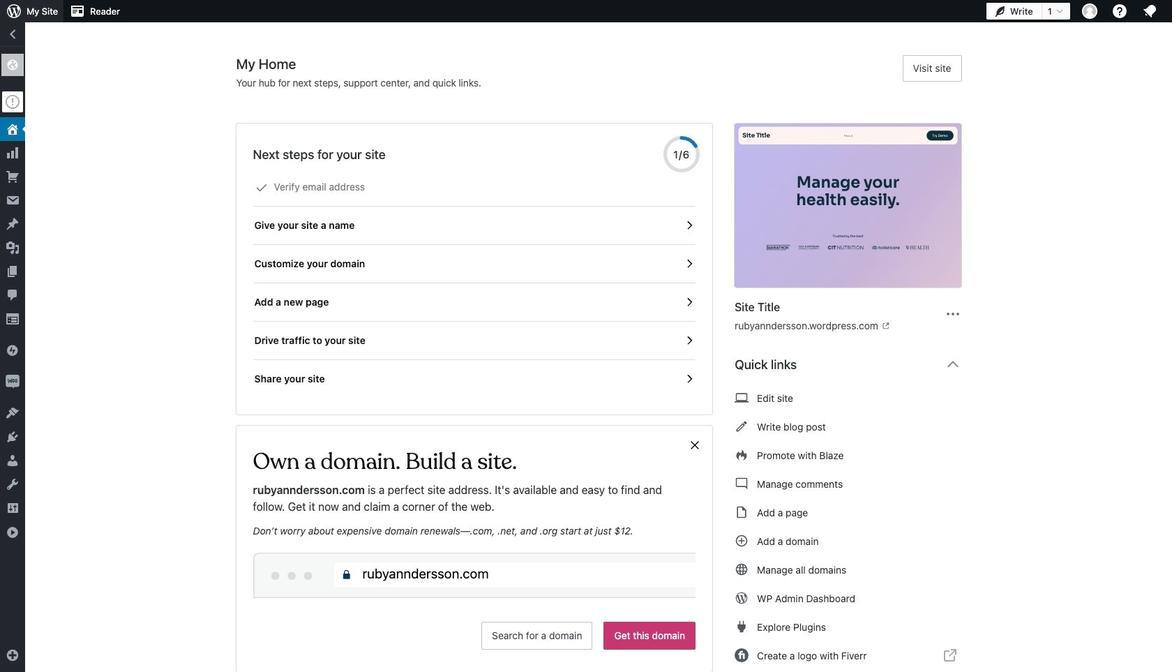 Task type: locate. For each thing, give the bounding box(es) containing it.
2 img image from the top
[[6, 375, 20, 389]]

2 task enabled image from the top
[[684, 258, 696, 270]]

img image
[[6, 343, 20, 357], [6, 375, 20, 389]]

dismiss domain name promotion image
[[689, 437, 702, 454]]

0 vertical spatial img image
[[6, 343, 20, 357]]

main content
[[236, 55, 974, 672]]

laptop image
[[735, 390, 749, 406]]

3 task enabled image from the top
[[684, 296, 696, 309]]

insert_drive_file image
[[735, 504, 749, 521]]

1 vertical spatial img image
[[6, 375, 20, 389]]

progress bar
[[664, 136, 700, 172]]

task enabled image
[[684, 219, 696, 232], [684, 258, 696, 270], [684, 296, 696, 309], [684, 334, 696, 347]]



Task type: describe. For each thing, give the bounding box(es) containing it.
my profile image
[[1083, 3, 1098, 19]]

1 img image from the top
[[6, 343, 20, 357]]

4 task enabled image from the top
[[684, 334, 696, 347]]

edit image
[[735, 418, 749, 435]]

manage your notifications image
[[1142, 3, 1159, 20]]

more options for site site title image
[[946, 305, 962, 322]]

task enabled image
[[684, 373, 696, 385]]

mode_comment image
[[735, 475, 749, 492]]

help image
[[1112, 3, 1129, 20]]

1 task enabled image from the top
[[684, 219, 696, 232]]

launchpad checklist element
[[253, 168, 696, 398]]



Task type: vqa. For each thing, say whether or not it's contained in the screenshot.
edit icon
yes



